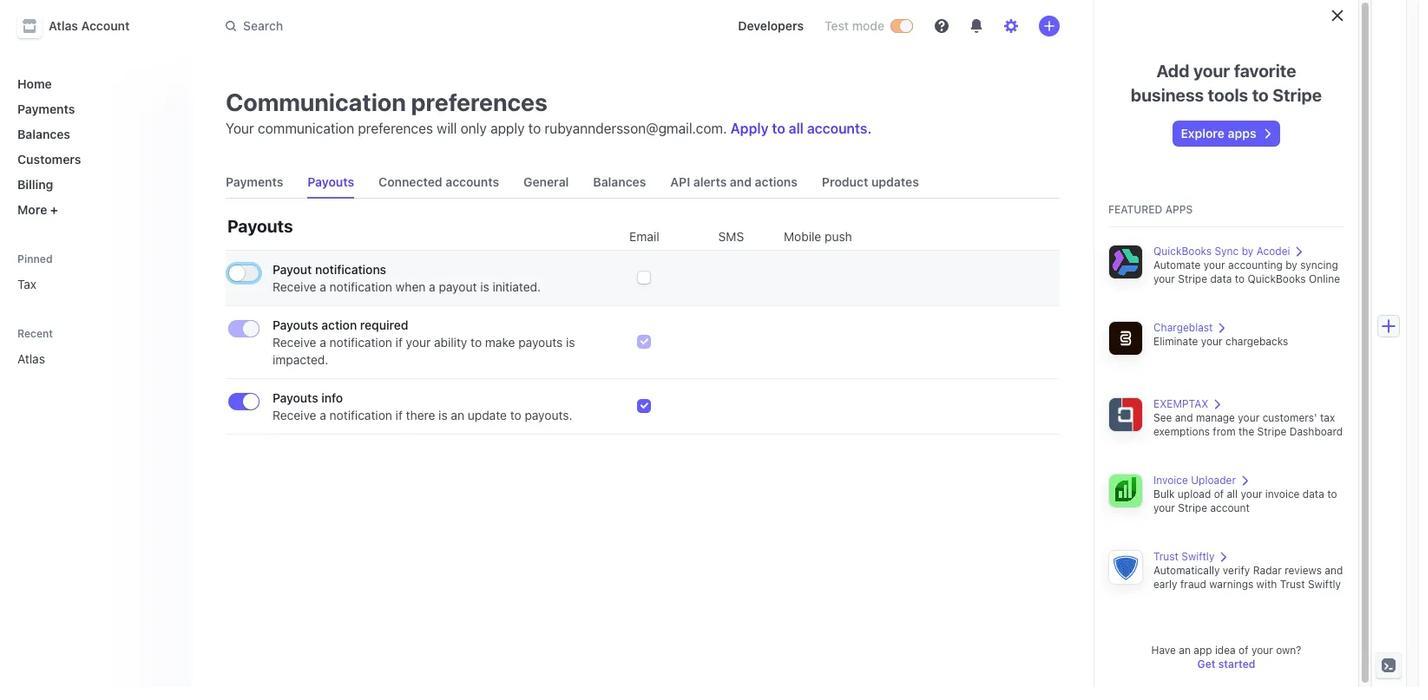 Task type: locate. For each thing, give the bounding box(es) containing it.
and
[[730, 175, 752, 189], [1176, 412, 1194, 425], [1326, 565, 1344, 578]]

of inside the have an app idea of your own? get started
[[1239, 644, 1249, 657]]

1 vertical spatial and
[[1176, 412, 1194, 425]]

quickbooks up automate
[[1154, 245, 1213, 258]]

0 vertical spatial swiftly
[[1182, 551, 1215, 564]]

receive up impacted.
[[273, 335, 317, 350]]

swiftly up automatically
[[1182, 551, 1215, 564]]

1 vertical spatial an
[[1180, 644, 1191, 657]]

data inside bulk upload of all your invoice data to your stripe account
[[1303, 488, 1325, 501]]

quickbooks down accounting
[[1248, 273, 1307, 286]]

stripe down upload
[[1179, 502, 1208, 515]]

0 vertical spatial balances
[[17, 127, 70, 142]]

a down notifications
[[320, 280, 326, 294]]

apply
[[731, 121, 769, 136]]

atlas down recent
[[17, 352, 45, 367]]

0 vertical spatial balances link
[[10, 120, 177, 149]]

swiftly inside automatically verify radar reviews and early fraud warnings with trust swiftly
[[1309, 578, 1342, 591]]

1 vertical spatial is
[[566, 335, 575, 350]]

your inside the have an app idea of your own? get started
[[1252, 644, 1274, 657]]

stripe down favorite
[[1273, 85, 1323, 105]]

1 horizontal spatial and
[[1176, 412, 1194, 425]]

automatically
[[1154, 565, 1221, 578]]

tab list containing payments
[[219, 167, 1060, 199]]

0 horizontal spatial payments
[[17, 102, 75, 116]]

payouts inside the payouts info receive a notification if there is an update to payouts.
[[273, 391, 318, 406]]

your up tools on the top right of the page
[[1194, 61, 1231, 81]]

customers'
[[1263, 412, 1318, 425]]

is
[[480, 280, 490, 294], [566, 335, 575, 350], [439, 408, 448, 423]]

your left 'own?'
[[1252, 644, 1274, 657]]

a inside the payouts info receive a notification if there is an update to payouts.
[[320, 408, 326, 423]]

payments link up customers link
[[10, 95, 177, 123]]

syncing
[[1301, 259, 1339, 272]]

tax link
[[10, 270, 177, 299]]

2 horizontal spatial and
[[1326, 565, 1344, 578]]

accounts.
[[808, 121, 872, 136]]

reviews
[[1285, 565, 1323, 578]]

trust down reviews
[[1281, 578, 1306, 591]]

radar
[[1254, 565, 1283, 578]]

your left "ability"
[[406, 335, 431, 350]]

0 vertical spatial an
[[451, 408, 465, 423]]

accounts
[[446, 175, 499, 189]]

0 vertical spatial notification
[[330, 280, 392, 294]]

1 vertical spatial all
[[1228, 488, 1239, 501]]

is inside payouts action required receive a notification if your ability to make payouts is impacted.
[[566, 335, 575, 350]]

1 vertical spatial atlas
[[17, 352, 45, 367]]

payments inside tab list
[[226, 175, 283, 189]]

have
[[1152, 644, 1177, 657]]

payments down your
[[226, 175, 283, 189]]

and right reviews
[[1326, 565, 1344, 578]]

recent navigation links element
[[0, 320, 191, 373]]

swiftly down reviews
[[1309, 578, 1342, 591]]

payouts inside payouts action required receive a notification if your ability to make payouts is impacted.
[[273, 318, 318, 333]]

receive down payout
[[273, 280, 317, 294]]

receive inside the payouts info receive a notification if there is an update to payouts.
[[273, 408, 317, 423]]

there
[[406, 408, 435, 423]]

get
[[1198, 658, 1216, 671]]

1 horizontal spatial atlas
[[49, 18, 78, 33]]

by up accounting
[[1243, 245, 1254, 258]]

balances up customers at the top
[[17, 127, 70, 142]]

own?
[[1277, 644, 1302, 657]]

test
[[825, 18, 849, 33]]

3 notification from the top
[[330, 408, 392, 423]]

communication preferences your communication preferences will only apply to rubyanndersson@gmail.com. apply to all accounts.
[[226, 88, 872, 136]]

1 vertical spatial by
[[1286, 259, 1298, 272]]

1 vertical spatial balances link
[[587, 167, 653, 198]]

0 vertical spatial payments
[[17, 102, 75, 116]]

stripe down automate
[[1179, 273, 1208, 286]]

and right alerts
[[730, 175, 752, 189]]

1 horizontal spatial trust
[[1281, 578, 1306, 591]]

payouts.
[[525, 408, 573, 423]]

+
[[50, 202, 58, 217]]

1 horizontal spatial balances
[[594, 175, 646, 189]]

trust inside automatically verify radar reviews and early fraud warnings with trust swiftly
[[1281, 578, 1306, 591]]

data right invoice
[[1303, 488, 1325, 501]]

if down required
[[396, 335, 403, 350]]

1 notification from the top
[[330, 280, 392, 294]]

mobile
[[784, 229, 822, 244]]

mode
[[853, 18, 885, 33]]

0 vertical spatial of
[[1215, 488, 1225, 501]]

notification
[[330, 280, 392, 294], [330, 335, 392, 350], [330, 408, 392, 423]]

a down action
[[320, 335, 326, 350]]

payout notifications receive a notification when a payout is initiated.
[[273, 262, 541, 294]]

by
[[1243, 245, 1254, 258], [1286, 259, 1298, 272]]

1 horizontal spatial payments
[[226, 175, 283, 189]]

developers link
[[731, 12, 811, 40]]

0 horizontal spatial swiftly
[[1182, 551, 1215, 564]]

0 horizontal spatial an
[[451, 408, 465, 423]]

1 horizontal spatial by
[[1286, 259, 1298, 272]]

stripe inside add your favorite business tools to stripe
[[1273, 85, 1323, 105]]

0 vertical spatial and
[[730, 175, 752, 189]]

stripe inside 'automate your accounting by syncing your stripe data to quickbooks online'
[[1179, 273, 1208, 286]]

your
[[1194, 61, 1231, 81], [1204, 259, 1226, 272], [1154, 273, 1176, 286], [406, 335, 431, 350], [1202, 335, 1223, 348], [1239, 412, 1260, 425], [1242, 488, 1263, 501], [1154, 502, 1176, 515], [1252, 644, 1274, 657]]

1 vertical spatial of
[[1239, 644, 1249, 657]]

notification down info
[[330, 408, 392, 423]]

stripe inside see and manage your customers' tax exemptions from the stripe dashboard
[[1258, 426, 1287, 439]]

an left update at the bottom of the page
[[451, 408, 465, 423]]

of down 'uploader'
[[1215, 488, 1225, 501]]

to inside bulk upload of all your invoice data to your stripe account
[[1328, 488, 1338, 501]]

initiated.
[[493, 280, 541, 294]]

is right there
[[439, 408, 448, 423]]

communication
[[258, 121, 354, 136]]

to inside 'automate your accounting by syncing your stripe data to quickbooks online'
[[1236, 273, 1246, 286]]

automatically verify radar reviews and early fraud warnings with trust swiftly
[[1154, 565, 1344, 591]]

2 receive from the top
[[273, 335, 317, 350]]

business
[[1132, 85, 1205, 105]]

0 horizontal spatial atlas
[[17, 352, 45, 367]]

0 vertical spatial atlas
[[49, 18, 78, 33]]

2 vertical spatial is
[[439, 408, 448, 423]]

atlas left account
[[49, 18, 78, 33]]

atlas
[[49, 18, 78, 33], [17, 352, 45, 367]]

preferences left will
[[358, 121, 433, 136]]

payouts left info
[[273, 391, 318, 406]]

pin to navigation image
[[162, 352, 175, 366]]

stripe
[[1273, 85, 1323, 105], [1179, 273, 1208, 286], [1258, 426, 1287, 439], [1179, 502, 1208, 515]]

1 vertical spatial receive
[[273, 335, 317, 350]]

0 horizontal spatial data
[[1211, 273, 1233, 286]]

quickbooks inside 'automate your accounting by syncing your stripe data to quickbooks online'
[[1248, 273, 1307, 286]]

warnings
[[1210, 578, 1254, 591]]

0 vertical spatial if
[[396, 335, 403, 350]]

2 vertical spatial receive
[[273, 408, 317, 423]]

preferences up only
[[411, 88, 548, 116]]

0 vertical spatial quickbooks
[[1154, 245, 1213, 258]]

2 if from the top
[[396, 408, 403, 423]]

started
[[1219, 658, 1256, 671]]

0 vertical spatial all
[[789, 121, 804, 136]]

1 horizontal spatial swiftly
[[1309, 578, 1342, 591]]

payouts down communication
[[308, 175, 354, 189]]

your down quickbooks sync by acodei
[[1204, 259, 1226, 272]]

1 vertical spatial balances
[[594, 175, 646, 189]]

2 notification from the top
[[330, 335, 392, 350]]

1 vertical spatial payments link
[[219, 167, 290, 198]]

connected
[[379, 175, 443, 189]]

is inside payout notifications receive a notification when a payout is initiated.
[[480, 280, 490, 294]]

ability
[[434, 335, 468, 350]]

receive
[[273, 280, 317, 294], [273, 335, 317, 350], [273, 408, 317, 423]]

payout
[[273, 262, 312, 277]]

balances link up 'billing' link
[[10, 120, 177, 149]]

product updates link
[[815, 167, 927, 198]]

and up exemptions
[[1176, 412, 1194, 425]]

1 vertical spatial if
[[396, 408, 403, 423]]

featured
[[1109, 203, 1163, 216]]

1 vertical spatial swiftly
[[1309, 578, 1342, 591]]

quickbooks sync by acodei image
[[1109, 245, 1144, 280]]

0 horizontal spatial of
[[1215, 488, 1225, 501]]

2 vertical spatial and
[[1326, 565, 1344, 578]]

make
[[485, 335, 515, 350]]

balances link down rubyanndersson@gmail.com.
[[587, 167, 653, 198]]

balances link
[[10, 120, 177, 149], [587, 167, 653, 198]]

0 vertical spatial data
[[1211, 273, 1233, 286]]

1 vertical spatial data
[[1303, 488, 1325, 501]]

notification inside payout notifications receive a notification when a payout is initiated.
[[330, 280, 392, 294]]

notification inside payouts action required receive a notification if your ability to make payouts is impacted.
[[330, 335, 392, 350]]

a down info
[[320, 408, 326, 423]]

0 horizontal spatial payments link
[[10, 95, 177, 123]]

if
[[396, 335, 403, 350], [396, 408, 403, 423]]

swiftly
[[1182, 551, 1215, 564], [1309, 578, 1342, 591]]

1 horizontal spatial an
[[1180, 644, 1191, 657]]

help image
[[935, 19, 949, 33]]

action
[[322, 318, 357, 333]]

your up "the"
[[1239, 412, 1260, 425]]

is right the payouts
[[566, 335, 575, 350]]

tab list
[[219, 167, 1060, 199]]

trust
[[1154, 551, 1179, 564], [1281, 578, 1306, 591]]

stripe inside bulk upload of all your invoice data to your stripe account
[[1179, 502, 1208, 515]]

1 horizontal spatial data
[[1303, 488, 1325, 501]]

notification down action
[[330, 335, 392, 350]]

0 vertical spatial is
[[480, 280, 490, 294]]

Search text field
[[215, 10, 705, 42]]

and inside automatically verify radar reviews and early fraud warnings with trust swiftly
[[1326, 565, 1344, 578]]

1 vertical spatial quickbooks
[[1248, 273, 1307, 286]]

exemptax
[[1154, 398, 1209, 411]]

your down bulk
[[1154, 502, 1176, 515]]

notification down notifications
[[330, 280, 392, 294]]

0 vertical spatial trust
[[1154, 551, 1179, 564]]

to inside the payouts info receive a notification if there is an update to payouts.
[[510, 408, 522, 423]]

all
[[789, 121, 804, 136], [1228, 488, 1239, 501]]

atlas inside atlas account button
[[49, 18, 78, 33]]

0 horizontal spatial by
[[1243, 245, 1254, 258]]

notification inside the payouts info receive a notification if there is an update to payouts.
[[330, 408, 392, 423]]

to
[[1253, 85, 1270, 105], [529, 121, 541, 136], [772, 121, 786, 136], [1236, 273, 1246, 286], [471, 335, 482, 350], [510, 408, 522, 423], [1328, 488, 1338, 501]]

an left app
[[1180, 644, 1191, 657]]

1 horizontal spatial is
[[480, 280, 490, 294]]

1 vertical spatial payments
[[226, 175, 283, 189]]

communication
[[226, 88, 406, 116]]

if left there
[[396, 408, 403, 423]]

tools
[[1208, 85, 1249, 105]]

payments link down your
[[219, 167, 290, 198]]

see and manage your customers' tax exemptions from the stripe dashboard
[[1154, 412, 1344, 439]]

1 horizontal spatial quickbooks
[[1248, 273, 1307, 286]]

1 vertical spatial notification
[[330, 335, 392, 350]]

atlas inside atlas link
[[17, 352, 45, 367]]

of inside bulk upload of all your invoice data to your stripe account
[[1215, 488, 1225, 501]]

chargeblast
[[1154, 321, 1214, 334]]

0 horizontal spatial balances
[[17, 127, 70, 142]]

0 horizontal spatial all
[[789, 121, 804, 136]]

payouts up impacted.
[[273, 318, 318, 333]]

of up started
[[1239, 644, 1249, 657]]

all left 'accounts.'
[[789, 121, 804, 136]]

0 horizontal spatial and
[[730, 175, 752, 189]]

0 horizontal spatial is
[[439, 408, 448, 423]]

an inside the have an app idea of your own? get started
[[1180, 644, 1191, 657]]

will
[[437, 121, 457, 136]]

core navigation links element
[[10, 69, 177, 224]]

acodei
[[1257, 245, 1291, 258]]

your down automate
[[1154, 273, 1176, 286]]

invoice uploader image
[[1109, 474, 1144, 509]]

all up account
[[1228, 488, 1239, 501]]

by down acodei
[[1286, 259, 1298, 272]]

0 vertical spatial receive
[[273, 280, 317, 294]]

1 vertical spatial trust
[[1281, 578, 1306, 591]]

receive inside payout notifications receive a notification when a payout is initiated.
[[273, 280, 317, 294]]

receive for payout
[[273, 280, 317, 294]]

quickbooks
[[1154, 245, 1213, 258], [1248, 273, 1307, 286]]

tax
[[1321, 412, 1336, 425]]

2 vertical spatial notification
[[330, 408, 392, 423]]

1 horizontal spatial of
[[1239, 644, 1249, 657]]

is right payout
[[480, 280, 490, 294]]

trust up automatically
[[1154, 551, 1179, 564]]

1 horizontal spatial all
[[1228, 488, 1239, 501]]

eliminate
[[1154, 335, 1199, 348]]

0 vertical spatial payments link
[[10, 95, 177, 123]]

balances down rubyanndersson@gmail.com.
[[594, 175, 646, 189]]

payments
[[17, 102, 75, 116], [226, 175, 283, 189]]

payments down "home"
[[17, 102, 75, 116]]

1 if from the top
[[396, 335, 403, 350]]

3 receive from the top
[[273, 408, 317, 423]]

stripe down customers'
[[1258, 426, 1287, 439]]

receive down impacted.
[[273, 408, 317, 423]]

data down quickbooks sync by acodei
[[1211, 273, 1233, 286]]

0 horizontal spatial trust
[[1154, 551, 1179, 564]]

2 horizontal spatial is
[[566, 335, 575, 350]]

an
[[451, 408, 465, 423], [1180, 644, 1191, 657]]

1 receive from the top
[[273, 280, 317, 294]]

general link
[[517, 167, 576, 198]]

preferences
[[411, 88, 548, 116], [358, 121, 433, 136]]

is inside the payouts info receive a notification if there is an update to payouts.
[[439, 408, 448, 423]]



Task type: describe. For each thing, give the bounding box(es) containing it.
automate your accounting by syncing your stripe data to quickbooks online
[[1154, 259, 1341, 286]]

recent
[[17, 327, 53, 340]]

home
[[17, 76, 52, 91]]

an inside the payouts info receive a notification if there is an update to payouts.
[[451, 408, 465, 423]]

atlas for atlas account
[[49, 18, 78, 33]]

sms
[[719, 229, 745, 244]]

rubyanndersson@gmail.com.
[[545, 121, 727, 136]]

atlas link
[[10, 345, 153, 373]]

search
[[243, 18, 283, 33]]

payouts up payout
[[228, 216, 293, 236]]

if inside payouts action required receive a notification if your ability to make payouts is impacted.
[[396, 335, 403, 350]]

0 vertical spatial by
[[1243, 245, 1254, 258]]

payout
[[439, 280, 477, 294]]

favorite
[[1235, 61, 1297, 81]]

data inside 'automate your accounting by syncing your stripe data to quickbooks online'
[[1211, 273, 1233, 286]]

update
[[468, 408, 507, 423]]

with
[[1257, 578, 1278, 591]]

trust swiftly image
[[1109, 551, 1144, 585]]

automate
[[1154, 259, 1201, 272]]

billing
[[17, 177, 53, 192]]

apps
[[1166, 203, 1194, 216]]

api
[[671, 175, 691, 189]]

test mode
[[825, 18, 885, 33]]

billing link
[[10, 170, 177, 199]]

by inside 'automate your accounting by syncing your stripe data to quickbooks online'
[[1286, 259, 1298, 272]]

0 horizontal spatial balances link
[[10, 120, 177, 149]]

all inside communication preferences your communication preferences will only apply to rubyanndersson@gmail.com. apply to all accounts.
[[789, 121, 804, 136]]

payments inside core navigation links "element"
[[17, 102, 75, 116]]

api alerts and actions
[[671, 175, 798, 189]]

explore apps
[[1182, 126, 1257, 141]]

early
[[1154, 578, 1178, 591]]

invoice
[[1154, 474, 1189, 487]]

upload
[[1178, 488, 1212, 501]]

customers
[[17, 152, 81, 167]]

apply to all accounts. button
[[731, 121, 872, 136]]

your inside payouts action required receive a notification if your ability to make payouts is impacted.
[[406, 335, 431, 350]]

more
[[17, 202, 47, 217]]

see
[[1154, 412, 1173, 425]]

developers
[[738, 18, 804, 33]]

all inside bulk upload of all your invoice data to your stripe account
[[1228, 488, 1239, 501]]

apps
[[1229, 126, 1257, 141]]

when
[[396, 280, 426, 294]]

atlas account
[[49, 18, 130, 33]]

only
[[461, 121, 487, 136]]

1 vertical spatial preferences
[[358, 121, 433, 136]]

app
[[1194, 644, 1213, 657]]

product
[[822, 175, 869, 189]]

account
[[1211, 502, 1251, 515]]

notification for notifications
[[330, 280, 392, 294]]

exemptax image
[[1109, 398, 1144, 433]]

0 horizontal spatial quickbooks
[[1154, 245, 1213, 258]]

settings image
[[1005, 19, 1019, 33]]

if inside the payouts info receive a notification if there is an update to payouts.
[[396, 408, 403, 423]]

online
[[1310, 273, 1341, 286]]

payouts action required receive a notification if your ability to make payouts is impacted.
[[273, 318, 575, 367]]

actions
[[755, 175, 798, 189]]

and inside tab list
[[730, 175, 752, 189]]

sync
[[1215, 245, 1240, 258]]

notifications
[[315, 262, 387, 277]]

featured apps
[[1109, 203, 1194, 216]]

payouts link
[[301, 167, 361, 198]]

atlas for atlas
[[17, 352, 45, 367]]

Search search field
[[215, 10, 705, 42]]

balances inside core navigation links "element"
[[17, 127, 70, 142]]

exemptions
[[1154, 426, 1211, 439]]

your inside see and manage your customers' tax exemptions from the stripe dashboard
[[1239, 412, 1260, 425]]

connected accounts
[[379, 175, 499, 189]]

chargeblast image
[[1109, 321, 1144, 356]]

add your favorite business tools to stripe
[[1132, 61, 1323, 105]]

the
[[1239, 426, 1255, 439]]

atlas account button
[[17, 14, 147, 38]]

pinned navigation links element
[[10, 245, 181, 299]]

more +
[[17, 202, 58, 217]]

alerts
[[694, 175, 727, 189]]

customers link
[[10, 145, 177, 174]]

your
[[226, 121, 254, 136]]

connected accounts link
[[372, 167, 506, 198]]

your down chargeblast
[[1202, 335, 1223, 348]]

1 horizontal spatial payments link
[[219, 167, 290, 198]]

bulk upload of all your invoice data to your stripe account
[[1154, 488, 1338, 515]]

pinned
[[17, 253, 53, 266]]

0 vertical spatial preferences
[[411, 88, 548, 116]]

verify
[[1224, 565, 1251, 578]]

your inside add your favorite business tools to stripe
[[1194, 61, 1231, 81]]

api alerts and actions link
[[664, 167, 805, 198]]

idea
[[1216, 644, 1236, 657]]

a inside payouts action required receive a notification if your ability to make payouts is impacted.
[[320, 335, 326, 350]]

invoice uploader
[[1154, 474, 1237, 487]]

updates
[[872, 175, 920, 189]]

tax
[[17, 277, 37, 292]]

a right when
[[429, 280, 436, 294]]

quickbooks sync by acodei
[[1154, 245, 1291, 258]]

receive inside payouts action required receive a notification if your ability to make payouts is impacted.
[[273, 335, 317, 350]]

your up account
[[1242, 488, 1263, 501]]

to inside add your favorite business tools to stripe
[[1253, 85, 1270, 105]]

notification for info
[[330, 408, 392, 423]]

bulk
[[1154, 488, 1175, 501]]

push
[[825, 229, 853, 244]]

manage
[[1197, 412, 1236, 425]]

payouts
[[519, 335, 563, 350]]

required
[[360, 318, 409, 333]]

1 horizontal spatial balances link
[[587, 167, 653, 198]]

payouts inside payouts link
[[308, 175, 354, 189]]

receive for payouts
[[273, 408, 317, 423]]

have an app idea of your own? get started
[[1152, 644, 1302, 671]]

uploader
[[1192, 474, 1237, 487]]

chargebacks
[[1226, 335, 1289, 348]]

to inside payouts action required receive a notification if your ability to make payouts is impacted.
[[471, 335, 482, 350]]

invoice
[[1266, 488, 1301, 501]]

accounting
[[1229, 259, 1283, 272]]

dashboard
[[1290, 426, 1344, 439]]

info
[[322, 391, 343, 406]]

home link
[[10, 69, 177, 98]]

and inside see and manage your customers' tax exemptions from the stripe dashboard
[[1176, 412, 1194, 425]]



Task type: vqa. For each thing, say whether or not it's contained in the screenshot.
the rightmost Period
no



